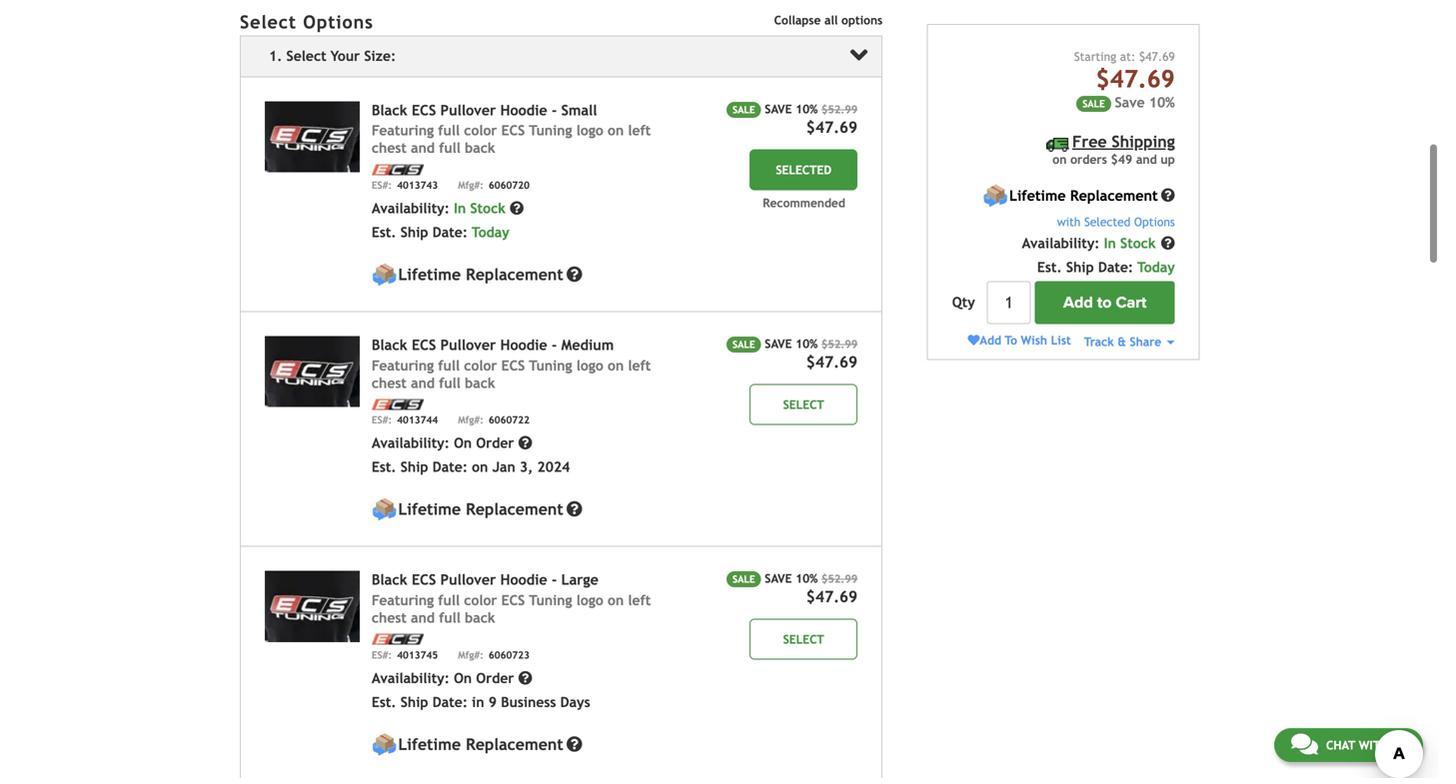 Task type: describe. For each thing, give the bounding box(es) containing it.
question circle image down 6060720
[[510, 201, 524, 215]]

color for small
[[464, 123, 497, 139]]

ecs up 6060722
[[501, 358, 525, 374]]

lifetime replacement for large
[[398, 736, 564, 754]]

question circle image down days
[[567, 737, 583, 753]]

selected options
[[1085, 215, 1175, 229]]

$52.99 for medium
[[822, 338, 858, 351]]

featuring for black ecs pullover hoodie - small
[[372, 123, 434, 139]]

sale save 10% $52.99 47.69 for black ecs pullover hoodie - small
[[733, 102, 858, 136]]

availability: for black ecs pullover hoodie - large
[[372, 671, 450, 687]]

selected
[[1085, 215, 1131, 229]]

availability: on order for black ecs pullover hoodie - large
[[372, 671, 518, 687]]

save for small
[[765, 102, 792, 116]]

track
[[1084, 335, 1114, 349]]

left for medium
[[628, 358, 651, 374]]

pullover for medium
[[440, 337, 496, 353]]

2024
[[537, 459, 570, 475]]

10% for large
[[796, 572, 818, 586]]

- for large
[[552, 572, 557, 588]]

0 vertical spatial in
[[454, 200, 466, 216]]

est. for black ecs pullover hoodie - medium
[[372, 459, 396, 475]]

3,
[[520, 459, 533, 475]]

this product is lifetime replacement eligible image
[[372, 733, 397, 758]]

add for add to cart
[[1064, 293, 1093, 312]]

question circle image up medium
[[567, 266, 583, 282]]

date: for black ecs pullover hoodie - small
[[433, 224, 468, 240]]

medium
[[561, 337, 614, 353]]

hoodie for medium
[[500, 337, 548, 353]]

wish
[[1021, 333, 1048, 347]]

and inside free shipping on orders $49 and up
[[1136, 152, 1157, 166]]

business
[[501, 695, 556, 711]]

4013743
[[397, 179, 438, 191]]

add to cart button
[[1035, 281, 1175, 324]]

replacement for small
[[466, 265, 564, 284]]

featuring for black ecs pullover hoodie - large
[[372, 593, 434, 609]]

1 horizontal spatial availability: in stock
[[1022, 235, 1160, 251]]

question circle image down selected options
[[1161, 236, 1175, 250]]

est. for black ecs pullover hoodie - small
[[372, 224, 396, 240]]

black ecs pullover hoodie - large featuring full color ecs tuning logo on left chest and full back
[[372, 572, 651, 626]]

with
[[1359, 739, 1389, 753]]

track & share
[[1084, 335, 1165, 349]]

47.69 for black ecs pullover hoodie - small
[[816, 118, 858, 136]]

on for black ecs pullover hoodie - large
[[454, 671, 472, 687]]

6060722
[[489, 414, 530, 426]]

list
[[1051, 333, 1071, 347]]

ecs up 4013744
[[412, 337, 436, 353]]

starting
[[1075, 49, 1117, 63]]

date: for black ecs pullover hoodie - medium
[[433, 459, 468, 475]]

free shipping on orders $49 and up
[[1053, 132, 1175, 166]]

ecs image for black ecs pullover hoodie - large
[[372, 634, 424, 645]]

est. for black ecs pullover hoodie - large
[[372, 695, 396, 711]]

left for large
[[628, 593, 651, 609]]

$52.99 for large
[[822, 573, 858, 586]]

track & share button
[[1084, 335, 1175, 349]]

back for medium
[[465, 375, 495, 391]]

lifetime for black ecs pullover hoodie - small
[[398, 265, 461, 284]]

date: up add to cart button
[[1098, 259, 1134, 275]]

est. ship date: in 9 business days
[[372, 695, 590, 711]]

%
[[1166, 94, 1175, 110]]

chat with us
[[1326, 739, 1407, 753]]

ecs up 4013743 at the top
[[412, 102, 436, 118]]

add to cart
[[1064, 293, 1147, 312]]

days
[[560, 695, 590, 711]]

black for black ecs pullover hoodie - small
[[372, 102, 407, 118]]

9
[[489, 695, 497, 711]]

large
[[561, 572, 599, 588]]

sale inside "starting at: $ 47.69 47.69 sale save 10 %"
[[1083, 98, 1106, 109]]

add for add to wish list
[[980, 333, 1002, 347]]

chat
[[1326, 739, 1356, 753]]

color for medium
[[464, 358, 497, 374]]

10
[[1149, 94, 1166, 110]]

on for black ecs pullover hoodie - large
[[608, 593, 624, 609]]

lifetime replacement up selected at the top of page
[[1010, 187, 1158, 204]]

hoodie for small
[[500, 102, 548, 118]]

on for black ecs pullover hoodie - small
[[608, 123, 624, 139]]

$
[[1139, 49, 1146, 63]]

add to wish list link
[[968, 333, 1071, 347]]

date: for black ecs pullover hoodie - large
[[433, 695, 468, 711]]

lifetime replacement for small
[[398, 265, 564, 284]]

availability: for black ecs pullover hoodie - medium
[[372, 435, 450, 451]]

sale for large
[[733, 574, 755, 585]]

comments image
[[1291, 733, 1318, 757]]

order for large
[[476, 671, 514, 687]]

logo for black ecs pullover hoodie - small
[[577, 123, 604, 139]]

sale save 10% $52.99 47.69 for black ecs pullover hoodie - medium
[[733, 337, 858, 371]]

shipping
[[1112, 132, 1175, 151]]

1 vertical spatial stock
[[1121, 235, 1156, 251]]

chat with us link
[[1274, 729, 1424, 763]]

0 vertical spatial availability: in stock
[[372, 200, 510, 216]]

sale for small
[[733, 104, 755, 115]]

$52.99 for small
[[822, 103, 858, 116]]

tuning for medium
[[529, 358, 572, 374]]

ship for black ecs pullover hoodie - medium
[[401, 459, 428, 475]]

save for large
[[765, 572, 792, 586]]

replacement for medium
[[466, 500, 564, 519]]

options for select options
[[303, 12, 374, 33]]

starting at: $ 47.69 47.69 sale save 10 %
[[1075, 49, 1175, 110]]

at:
[[1120, 49, 1136, 63]]

ecs image for black ecs pullover hoodie - small
[[372, 164, 424, 175]]

order for medium
[[476, 435, 514, 451]]

1 vertical spatial in
[[1104, 235, 1116, 251]]

tuning for large
[[529, 593, 572, 609]]

black for black ecs pullover hoodie - medium
[[372, 337, 407, 353]]



Task type: vqa. For each thing, say whether or not it's contained in the screenshot.
tools
no



Task type: locate. For each thing, give the bounding box(es) containing it.
4013745
[[397, 650, 438, 661]]

2 vertical spatial sale save 10% $52.99 47.69
[[733, 572, 858, 606]]

qty
[[952, 294, 975, 310]]

this product is lifetime replacement eligible image
[[983, 183, 1008, 208], [372, 262, 397, 287], [372, 497, 397, 522]]

- left the large
[[552, 572, 557, 588]]

2 vertical spatial tuning
[[529, 593, 572, 609]]

color up 6060722
[[464, 358, 497, 374]]

replacement up black ecs pullover hoodie - medium featuring full color ecs tuning logo on left chest and full back
[[466, 265, 564, 284]]

0 vertical spatial est. ship date: today
[[372, 224, 510, 240]]

pullover for large
[[440, 572, 496, 588]]

lifetime down est. ship date: on jan 3, 2024
[[398, 500, 461, 519]]

options right selected at the top of page
[[1135, 215, 1175, 229]]

date:
[[433, 224, 468, 240], [1098, 259, 1134, 275], [433, 459, 468, 475], [433, 695, 468, 711]]

tuning down medium
[[529, 358, 572, 374]]

and for black ecs pullover hoodie - large
[[411, 610, 435, 626]]

1 horizontal spatial est. ship date: today
[[1038, 259, 1175, 275]]

in
[[472, 695, 484, 711]]

pullover up 6060720
[[440, 102, 496, 118]]

lifetime for black ecs pullover hoodie - medium
[[398, 500, 461, 519]]

1 vertical spatial hoodie
[[500, 337, 548, 353]]

on inside black ecs pullover hoodie - medium featuring full color ecs tuning logo on left chest and full back
[[608, 358, 624, 374]]

availability: on order for black ecs pullover hoodie - medium
[[372, 435, 518, 451]]

0 vertical spatial stock
[[470, 200, 506, 216]]

chest for black ecs pullover hoodie - large
[[372, 610, 407, 626]]

0 vertical spatial availability: on order
[[372, 435, 518, 451]]

1 - from the top
[[552, 102, 557, 118]]

1 horizontal spatial today
[[1138, 259, 1175, 275]]

add inside button
[[1064, 293, 1093, 312]]

- inside black ecs pullover hoodie - large featuring full color ecs tuning logo on left chest and full back
[[552, 572, 557, 588]]

availability: in stock down selected at the top of page
[[1022, 235, 1160, 251]]

date: left the jan
[[433, 459, 468, 475]]

logo down the large
[[577, 593, 604, 609]]

1 vertical spatial 10%
[[796, 337, 818, 351]]

pullover up 6060722
[[440, 337, 496, 353]]

$49
[[1111, 152, 1133, 166]]

featuring up 4013743 at the top
[[372, 123, 434, 139]]

1 logo from the top
[[577, 123, 604, 139]]

today
[[472, 224, 510, 240], [1138, 259, 1175, 275]]

3 featuring from the top
[[372, 593, 434, 609]]

replacement down the jan
[[466, 500, 564, 519]]

featuring up 4013745
[[372, 593, 434, 609]]

chest up 4013744
[[372, 375, 407, 391]]

0 horizontal spatial in
[[454, 200, 466, 216]]

-
[[552, 102, 557, 118], [552, 337, 557, 353], [552, 572, 557, 588]]

order up the 9
[[476, 671, 514, 687]]

ship down 4013745
[[401, 695, 428, 711]]

2 pullover from the top
[[440, 337, 496, 353]]

2 hoodie from the top
[[500, 337, 548, 353]]

chest inside black ecs pullover hoodie - medium featuring full color ecs tuning logo on left chest and full back
[[372, 375, 407, 391]]

add left to
[[1064, 293, 1093, 312]]

left inside black ecs pullover hoodie - small featuring full color ecs tuning logo on left chest and full back
[[628, 123, 651, 139]]

1 vertical spatial options
[[1135, 215, 1175, 229]]

1 vertical spatial ecs image
[[372, 399, 424, 410]]

back up 6060720
[[465, 140, 495, 156]]

ecs image up 4013744
[[372, 399, 424, 410]]

in down black ecs pullover hoodie - small featuring full color ecs tuning logo on left chest and full back
[[454, 200, 466, 216]]

options for selected options
[[1135, 215, 1175, 229]]

hoodie inside black ecs pullover hoodie - medium featuring full color ecs tuning logo on left chest and full back
[[500, 337, 548, 353]]

pullover inside black ecs pullover hoodie - large featuring full color ecs tuning logo on left chest and full back
[[440, 572, 496, 588]]

black for black ecs pullover hoodie - large
[[372, 572, 407, 588]]

featuring inside black ecs pullover hoodie - medium featuring full color ecs tuning logo on left chest and full back
[[372, 358, 434, 374]]

2 vertical spatial left
[[628, 593, 651, 609]]

2 - from the top
[[552, 337, 557, 353]]

black
[[372, 102, 407, 118], [372, 337, 407, 353], [372, 572, 407, 588]]

this product is lifetime replacement eligible image for black ecs pullover hoodie - small
[[372, 262, 397, 287]]

2 vertical spatial $52.99
[[822, 573, 858, 586]]

chest inside black ecs pullover hoodie - large featuring full color ecs tuning logo on left chest and full back
[[372, 610, 407, 626]]

pullover inside black ecs pullover hoodie - medium featuring full color ecs tuning logo on left chest and full back
[[440, 337, 496, 353]]

2 on from the top
[[454, 671, 472, 687]]

1 $52.99 from the top
[[822, 103, 858, 116]]

chest
[[372, 140, 407, 156], [372, 375, 407, 391], [372, 610, 407, 626]]

2 vertical spatial back
[[465, 610, 495, 626]]

question circle image up 3,
[[518, 436, 532, 450]]

availability: down 4013745
[[372, 671, 450, 687]]

and up 4013745
[[411, 610, 435, 626]]

free
[[1073, 132, 1107, 151]]

featuring
[[372, 123, 434, 139], [372, 358, 434, 374], [372, 593, 434, 609]]

1 vertical spatial -
[[552, 337, 557, 353]]

est. ship date: today down 4013743 at the top
[[372, 224, 510, 240]]

hoodie left small in the top of the page
[[500, 102, 548, 118]]

hoodie left the large
[[500, 572, 548, 588]]

lifetime right this product is lifetime replacement eligible image
[[398, 736, 461, 754]]

2 logo from the top
[[577, 358, 604, 374]]

availability: on order
[[372, 435, 518, 451], [372, 671, 518, 687]]

back for large
[[465, 610, 495, 626]]

today up cart
[[1138, 259, 1175, 275]]

1 vertical spatial back
[[465, 375, 495, 391]]

options
[[303, 12, 374, 33], [1135, 215, 1175, 229]]

cart
[[1116, 293, 1147, 312]]

1 vertical spatial save
[[765, 337, 792, 351]]

pullover
[[440, 102, 496, 118], [440, 337, 496, 353], [440, 572, 496, 588]]

ship up add to cart button
[[1066, 259, 1094, 275]]

heart image
[[968, 334, 980, 346]]

and down the shipping
[[1136, 152, 1157, 166]]

question circle image down 2024
[[567, 501, 583, 517]]

on
[[454, 435, 472, 451], [454, 671, 472, 687]]

0 horizontal spatial est. ship date: today
[[372, 224, 510, 240]]

ecs image up 4013743 at the top
[[372, 164, 424, 175]]

orders
[[1071, 152, 1108, 166]]

lifetime
[[1010, 187, 1066, 204], [398, 265, 461, 284], [398, 500, 461, 519], [398, 736, 461, 754]]

logo for black ecs pullover hoodie - large
[[577, 593, 604, 609]]

2 color from the top
[[464, 358, 497, 374]]

add to wish list
[[980, 333, 1071, 347]]

hoodie left medium
[[500, 337, 548, 353]]

question circle image
[[1161, 188, 1175, 202], [1161, 236, 1175, 250], [567, 266, 583, 282], [518, 672, 532, 686]]

3 left from the top
[[628, 593, 651, 609]]

logo inside black ecs pullover hoodie - small featuring full color ecs tuning logo on left chest and full back
[[577, 123, 604, 139]]

0 vertical spatial color
[[464, 123, 497, 139]]

- for small
[[552, 102, 557, 118]]

replacement up selected at the top of page
[[1070, 187, 1158, 204]]

and inside black ecs pullover hoodie - small featuring full color ecs tuning logo on left chest and full back
[[411, 140, 435, 156]]

select options
[[240, 12, 374, 33]]

on
[[608, 123, 624, 139], [1053, 152, 1067, 166], [608, 358, 624, 374], [472, 459, 488, 475], [608, 593, 624, 609]]

save
[[1115, 94, 1145, 110]]

availability: in stock
[[372, 200, 510, 216], [1022, 235, 1160, 251]]

and up 4013744
[[411, 375, 435, 391]]

2 $52.99 from the top
[[822, 338, 858, 351]]

2 tuning from the top
[[529, 358, 572, 374]]

1 vertical spatial add
[[980, 333, 1002, 347]]

replacement
[[1070, 187, 1158, 204], [466, 265, 564, 284], [466, 500, 564, 519], [466, 736, 564, 754]]

ship down 4013744
[[401, 459, 428, 475]]

question circle image down up
[[1161, 188, 1175, 202]]

black ecs pullover hoodie - medium featuring full color ecs tuning logo on left chest and full back
[[372, 337, 651, 391]]

1 left from the top
[[628, 123, 651, 139]]

ecs up 4013745
[[412, 572, 436, 588]]

10% for medium
[[796, 337, 818, 351]]

hoodie for large
[[500, 572, 548, 588]]

10%
[[796, 102, 818, 116], [796, 337, 818, 351], [796, 572, 818, 586]]

logo
[[577, 123, 604, 139], [577, 358, 604, 374], [577, 593, 604, 609]]

availability: in stock down 4013743 at the top
[[372, 200, 510, 216]]

2 vertical spatial chest
[[372, 610, 407, 626]]

color up 6060720
[[464, 123, 497, 139]]

0 vertical spatial options
[[303, 12, 374, 33]]

3 back from the top
[[465, 610, 495, 626]]

2 back from the top
[[465, 375, 495, 391]]

on inside black ecs pullover hoodie - small featuring full color ecs tuning logo on left chest and full back
[[608, 123, 624, 139]]

$52.99
[[822, 103, 858, 116], [822, 338, 858, 351], [822, 573, 858, 586]]

chest for black ecs pullover hoodie - small
[[372, 140, 407, 156]]

1 order from the top
[[476, 435, 514, 451]]

featuring inside black ecs pullover hoodie - large featuring full color ecs tuning logo on left chest and full back
[[372, 593, 434, 609]]

share
[[1130, 335, 1162, 349]]

0 vertical spatial this product is lifetime replacement eligible image
[[983, 183, 1008, 208]]

3 sale save 10% $52.99 47.69 from the top
[[733, 572, 858, 606]]

add left 'to'
[[980, 333, 1002, 347]]

3 black from the top
[[372, 572, 407, 588]]

today down 6060720
[[472, 224, 510, 240]]

and up 4013743 at the top
[[411, 140, 435, 156]]

1 vertical spatial left
[[628, 358, 651, 374]]

date: left in
[[433, 695, 468, 711]]

to
[[1005, 333, 1018, 347]]

0 vertical spatial black
[[372, 102, 407, 118]]

hoodie inside black ecs pullover hoodie - small featuring full color ecs tuning logo on left chest and full back
[[500, 102, 548, 118]]

chest up 4013743 at the top
[[372, 140, 407, 156]]

ecs image up 4013745
[[372, 634, 424, 645]]

2 vertical spatial 10%
[[796, 572, 818, 586]]

1 horizontal spatial stock
[[1121, 235, 1156, 251]]

1 chest from the top
[[372, 140, 407, 156]]

2 vertical spatial this product is lifetime replacement eligible image
[[372, 497, 397, 522]]

2 availability: on order from the top
[[372, 671, 518, 687]]

up
[[1161, 152, 1175, 166]]

1 10% from the top
[[796, 102, 818, 116]]

availability: on order up est. ship date: on jan 3, 2024
[[372, 435, 518, 451]]

0 horizontal spatial options
[[303, 12, 374, 33]]

0 horizontal spatial add
[[980, 333, 1002, 347]]

3 $52.99 from the top
[[822, 573, 858, 586]]

1 vertical spatial pullover
[[440, 337, 496, 353]]

back up 6060723
[[465, 610, 495, 626]]

2 save from the top
[[765, 337, 792, 351]]

1 sale save 10% $52.99 47.69 from the top
[[733, 102, 858, 136]]

ship for black ecs pullover hoodie - large
[[401, 695, 428, 711]]

- inside black ecs pullover hoodie - medium featuring full color ecs tuning logo on left chest and full back
[[552, 337, 557, 353]]

3 hoodie from the top
[[500, 572, 548, 588]]

0 vertical spatial logo
[[577, 123, 604, 139]]

replacement for large
[[466, 736, 564, 754]]

ecs
[[412, 102, 436, 118], [501, 123, 525, 139], [412, 337, 436, 353], [501, 358, 525, 374], [412, 572, 436, 588], [501, 593, 525, 609]]

3 logo from the top
[[577, 593, 604, 609]]

sale save 10% $52.99 47.69
[[733, 102, 858, 136], [733, 337, 858, 371], [733, 572, 858, 606]]

left
[[628, 123, 651, 139], [628, 358, 651, 374], [628, 593, 651, 609]]

0 vertical spatial -
[[552, 102, 557, 118]]

- for medium
[[552, 337, 557, 353]]

chest up 4013745
[[372, 610, 407, 626]]

1 vertical spatial this product is lifetime replacement eligible image
[[372, 262, 397, 287]]

availability: down selected at the top of page
[[1022, 235, 1100, 251]]

black inside black ecs pullover hoodie - large featuring full color ecs tuning logo on left chest and full back
[[372, 572, 407, 588]]

this product is lifetime replacement eligible image for black ecs pullover hoodie - medium
[[372, 497, 397, 522]]

options
[[842, 13, 883, 27]]

3 color from the top
[[464, 593, 497, 609]]

angle down image
[[850, 41, 868, 69]]

question circle image
[[510, 201, 524, 215], [518, 436, 532, 450], [567, 501, 583, 517], [567, 737, 583, 753]]

back
[[465, 140, 495, 156], [465, 375, 495, 391], [465, 610, 495, 626]]

3 chest from the top
[[372, 610, 407, 626]]

1 vertical spatial tuning
[[529, 358, 572, 374]]

3 10% from the top
[[796, 572, 818, 586]]

chest inside black ecs pullover hoodie - small featuring full color ecs tuning logo on left chest and full back
[[372, 140, 407, 156]]

&
[[1118, 335, 1126, 349]]

hoodie inside black ecs pullover hoodie - large featuring full color ecs tuning logo on left chest and full back
[[500, 572, 548, 588]]

save
[[765, 102, 792, 116], [765, 337, 792, 351], [765, 572, 792, 586]]

1 vertical spatial sale save 10% $52.99 47.69
[[733, 337, 858, 371]]

black ecs pullover hoodie - small featuring full color ecs tuning logo on left chest and full back
[[372, 102, 651, 156]]

0 vertical spatial 10%
[[796, 102, 818, 116]]

0 vertical spatial back
[[465, 140, 495, 156]]

back for small
[[465, 140, 495, 156]]

logo inside black ecs pullover hoodie - large featuring full color ecs tuning logo on left chest and full back
[[577, 593, 604, 609]]

tuning down small in the top of the page
[[529, 123, 572, 139]]

4013744
[[397, 414, 438, 426]]

0 vertical spatial sale save 10% $52.99 47.69
[[733, 102, 858, 136]]

0 vertical spatial order
[[476, 435, 514, 451]]

0 vertical spatial hoodie
[[500, 102, 548, 118]]

0 vertical spatial add
[[1064, 293, 1093, 312]]

2 chest from the top
[[372, 375, 407, 391]]

2 10% from the top
[[796, 337, 818, 351]]

on for black ecs pullover hoodie - medium
[[454, 435, 472, 451]]

est. ship date: on jan 3, 2024
[[372, 459, 570, 475]]

3 tuning from the top
[[529, 593, 572, 609]]

ecs image for black ecs pullover hoodie - medium
[[372, 399, 424, 410]]

tuning down the large
[[529, 593, 572, 609]]

0 vertical spatial tuning
[[529, 123, 572, 139]]

free shipping image
[[1047, 138, 1070, 152]]

stock
[[470, 200, 506, 216], [1121, 235, 1156, 251]]

1 color from the top
[[464, 123, 497, 139]]

0 vertical spatial left
[[628, 123, 651, 139]]

est. ship date: today
[[372, 224, 510, 240], [1038, 259, 1175, 275]]

1 vertical spatial est. ship date: today
[[1038, 259, 1175, 275]]

color
[[464, 123, 497, 139], [464, 358, 497, 374], [464, 593, 497, 609]]

logo down small in the top of the page
[[577, 123, 604, 139]]

1 horizontal spatial options
[[1135, 215, 1175, 229]]

order up the jan
[[476, 435, 514, 451]]

2 order from the top
[[476, 671, 514, 687]]

0 horizontal spatial today
[[472, 224, 510, 240]]

ship down 4013743 at the top
[[401, 224, 428, 240]]

ship for black ecs pullover hoodie - small
[[401, 224, 428, 240]]

on up est. ship date: on jan 3, 2024
[[454, 435, 472, 451]]

2 vertical spatial pullover
[[440, 572, 496, 588]]

on up in
[[454, 671, 472, 687]]

in down selected at the top of page
[[1104, 235, 1116, 251]]

and for black ecs pullover hoodie - small
[[411, 140, 435, 156]]

and inside black ecs pullover hoodie - large featuring full color ecs tuning logo on left chest and full back
[[411, 610, 435, 626]]

tuning inside black ecs pullover hoodie - medium featuring full color ecs tuning logo on left chest and full back
[[529, 358, 572, 374]]

- inside black ecs pullover hoodie - small featuring full color ecs tuning logo on left chest and full back
[[552, 102, 557, 118]]

47.69 for black ecs pullover hoodie - large
[[816, 588, 858, 606]]

lifetime replacement down 6060720
[[398, 265, 564, 284]]

us
[[1392, 739, 1407, 753]]

2 sale save 10% $52.99 47.69 from the top
[[733, 337, 858, 371]]

tuning for small
[[529, 123, 572, 139]]

ecs image
[[372, 164, 424, 175], [372, 399, 424, 410], [372, 634, 424, 645]]

- left medium
[[552, 337, 557, 353]]

1 vertical spatial black
[[372, 337, 407, 353]]

replacement down "business"
[[466, 736, 564, 754]]

3 - from the top
[[552, 572, 557, 588]]

tuning inside black ecs pullover hoodie - small featuring full color ecs tuning logo on left chest and full back
[[529, 123, 572, 139]]

lifetime for black ecs pullover hoodie - large
[[398, 736, 461, 754]]

est. ship date: today up add to cart button
[[1038, 259, 1175, 275]]

pullover inside black ecs pullover hoodie - small featuring full color ecs tuning logo on left chest and full back
[[440, 102, 496, 118]]

0 vertical spatial $52.99
[[822, 103, 858, 116]]

lifetime replacement down est. ship date: on jan 3, 2024
[[398, 500, 564, 519]]

2 left from the top
[[628, 358, 651, 374]]

and inside black ecs pullover hoodie - medium featuring full color ecs tuning logo on left chest and full back
[[411, 375, 435, 391]]

left inside black ecs pullover hoodie - medium featuring full color ecs tuning logo on left chest and full back
[[628, 358, 651, 374]]

logo down medium
[[577, 358, 604, 374]]

lifetime down free shipping image
[[1010, 187, 1066, 204]]

0 vertical spatial chest
[[372, 140, 407, 156]]

0 vertical spatial today
[[472, 224, 510, 240]]

0 vertical spatial featuring
[[372, 123, 434, 139]]

black inside black ecs pullover hoodie - medium featuring full color ecs tuning logo on left chest and full back
[[372, 337, 407, 353]]

and for black ecs pullover hoodie - medium
[[411, 375, 435, 391]]

featuring up 4013744
[[372, 358, 434, 374]]

sale
[[1083, 98, 1106, 109], [733, 104, 755, 115], [733, 339, 755, 350], [733, 574, 755, 585]]

color for large
[[464, 593, 497, 609]]

lifetime replacement
[[1010, 187, 1158, 204], [398, 265, 564, 284], [398, 500, 564, 519], [398, 736, 564, 754]]

1 availability: on order from the top
[[372, 435, 518, 451]]

1 save from the top
[[765, 102, 792, 116]]

47.69
[[1146, 49, 1175, 63], [1110, 65, 1175, 93], [816, 118, 858, 136], [816, 353, 858, 371], [816, 588, 858, 606]]

1 tuning from the top
[[529, 123, 572, 139]]

2 vertical spatial hoodie
[[500, 572, 548, 588]]

options right select
[[303, 12, 374, 33]]

sale save 10% $52.99 47.69 for black ecs pullover hoodie - large
[[733, 572, 858, 606]]

hoodie
[[500, 102, 548, 118], [500, 337, 548, 353], [500, 572, 548, 588]]

1 vertical spatial today
[[1138, 259, 1175, 275]]

stock down selected options
[[1121, 235, 1156, 251]]

back up 6060722
[[465, 375, 495, 391]]

all
[[825, 13, 838, 27]]

0 vertical spatial pullover
[[440, 102, 496, 118]]

all options
[[825, 13, 883, 27]]

availability: down 4013744
[[372, 435, 450, 451]]

black up 4013743 at the top
[[372, 102, 407, 118]]

chest for black ecs pullover hoodie - medium
[[372, 375, 407, 391]]

color up 6060723
[[464, 593, 497, 609]]

47.69 for black ecs pullover hoodie - medium
[[816, 353, 858, 371]]

color inside black ecs pullover hoodie - large featuring full color ecs tuning logo on left chest and full back
[[464, 593, 497, 609]]

date: down 4013743 at the top
[[433, 224, 468, 240]]

0 vertical spatial save
[[765, 102, 792, 116]]

logo inside black ecs pullover hoodie - medium featuring full color ecs tuning logo on left chest and full back
[[577, 358, 604, 374]]

availability:
[[372, 200, 450, 216], [1022, 235, 1100, 251], [372, 435, 450, 451], [372, 671, 450, 687]]

None text field
[[987, 281, 1031, 324]]

2 ecs image from the top
[[372, 399, 424, 410]]

6060720
[[489, 179, 530, 191]]

black up 4013745
[[372, 572, 407, 588]]

left inside black ecs pullover hoodie - large featuring full color ecs tuning logo on left chest and full back
[[628, 593, 651, 609]]

1 ecs image from the top
[[372, 164, 424, 175]]

1 vertical spatial chest
[[372, 375, 407, 391]]

1 vertical spatial featuring
[[372, 358, 434, 374]]

0 vertical spatial ecs image
[[372, 164, 424, 175]]

back inside black ecs pullover hoodie - medium featuring full color ecs tuning logo on left chest and full back
[[465, 375, 495, 391]]

availability: for black ecs pullover hoodie - small
[[372, 200, 450, 216]]

back inside black ecs pullover hoodie - large featuring full color ecs tuning logo on left chest and full back
[[465, 610, 495, 626]]

1 horizontal spatial in
[[1104, 235, 1116, 251]]

0 horizontal spatial availability: in stock
[[372, 200, 510, 216]]

featuring for black ecs pullover hoodie - medium
[[372, 358, 434, 374]]

back inside black ecs pullover hoodie - small featuring full color ecs tuning logo on left chest and full back
[[465, 140, 495, 156]]

color inside black ecs pullover hoodie - small featuring full color ecs tuning logo on left chest and full back
[[464, 123, 497, 139]]

sale for medium
[[733, 339, 755, 350]]

2 vertical spatial ecs image
[[372, 634, 424, 645]]

10% for small
[[796, 102, 818, 116]]

and
[[411, 140, 435, 156], [1136, 152, 1157, 166], [411, 375, 435, 391], [411, 610, 435, 626]]

tuning inside black ecs pullover hoodie - large featuring full color ecs tuning logo on left chest and full back
[[529, 593, 572, 609]]

add
[[1064, 293, 1093, 312], [980, 333, 1002, 347]]

3 save from the top
[[765, 572, 792, 586]]

2 vertical spatial featuring
[[372, 593, 434, 609]]

3 pullover from the top
[[440, 572, 496, 588]]

1 vertical spatial on
[[454, 671, 472, 687]]

pullover up 6060723
[[440, 572, 496, 588]]

2 vertical spatial color
[[464, 593, 497, 609]]

2 featuring from the top
[[372, 358, 434, 374]]

1 vertical spatial availability: in stock
[[1022, 235, 1160, 251]]

1 hoodie from the top
[[500, 102, 548, 118]]

to
[[1097, 293, 1112, 312]]

question circle image up "business"
[[518, 672, 532, 686]]

0 vertical spatial on
[[454, 435, 472, 451]]

lifetime replacement down 'est. ship date: in 9 business days'
[[398, 736, 564, 754]]

1 black from the top
[[372, 102, 407, 118]]

black up 4013744
[[372, 337, 407, 353]]

featuring inside black ecs pullover hoodie - small featuring full color ecs tuning logo on left chest and full back
[[372, 123, 434, 139]]

pullover for small
[[440, 102, 496, 118]]

2 vertical spatial black
[[372, 572, 407, 588]]

order
[[476, 435, 514, 451], [476, 671, 514, 687]]

lifetime down 4013743 at the top
[[398, 265, 461, 284]]

save for medium
[[765, 337, 792, 351]]

2 vertical spatial save
[[765, 572, 792, 586]]

ship
[[401, 224, 428, 240], [1066, 259, 1094, 275], [401, 459, 428, 475], [401, 695, 428, 711]]

1 vertical spatial availability: on order
[[372, 671, 518, 687]]

2 vertical spatial -
[[552, 572, 557, 588]]

1 horizontal spatial add
[[1064, 293, 1093, 312]]

1 vertical spatial $52.99
[[822, 338, 858, 351]]

full
[[438, 123, 460, 139], [439, 140, 461, 156], [438, 358, 460, 374], [439, 375, 461, 391], [438, 593, 460, 609], [439, 610, 461, 626]]

select
[[240, 12, 297, 33]]

lifetime replacement for medium
[[398, 500, 564, 519]]

1 pullover from the top
[[440, 102, 496, 118]]

on inside free shipping on orders $49 and up
[[1053, 152, 1067, 166]]

1 vertical spatial color
[[464, 358, 497, 374]]

- left small in the top of the page
[[552, 102, 557, 118]]

ecs up 6060720
[[501, 123, 525, 139]]

2 black from the top
[[372, 337, 407, 353]]

small
[[561, 102, 597, 118]]

logo for black ecs pullover hoodie - medium
[[577, 358, 604, 374]]

6060723
[[489, 650, 530, 661]]

black inside black ecs pullover hoodie - small featuring full color ecs tuning logo on left chest and full back
[[372, 102, 407, 118]]

left for small
[[628, 123, 651, 139]]

color inside black ecs pullover hoodie - medium featuring full color ecs tuning logo on left chest and full back
[[464, 358, 497, 374]]

2 vertical spatial logo
[[577, 593, 604, 609]]

stock down 6060720
[[470, 200, 506, 216]]

1 on from the top
[[454, 435, 472, 451]]

jan
[[492, 459, 516, 475]]

ecs up 6060723
[[501, 593, 525, 609]]

availability: down 4013743 at the top
[[372, 200, 450, 216]]

on inside black ecs pullover hoodie - large featuring full color ecs tuning logo on left chest and full back
[[608, 593, 624, 609]]

availability: on order down 4013745
[[372, 671, 518, 687]]

1 featuring from the top
[[372, 123, 434, 139]]

tuning
[[529, 123, 572, 139], [529, 358, 572, 374], [529, 593, 572, 609]]

in
[[454, 200, 466, 216], [1104, 235, 1116, 251]]

1 vertical spatial logo
[[577, 358, 604, 374]]

est.
[[372, 224, 396, 240], [1038, 259, 1062, 275], [372, 459, 396, 475], [372, 695, 396, 711]]

1 vertical spatial order
[[476, 671, 514, 687]]

1 back from the top
[[465, 140, 495, 156]]

3 ecs image from the top
[[372, 634, 424, 645]]

on for black ecs pullover hoodie - medium
[[608, 358, 624, 374]]

0 horizontal spatial stock
[[470, 200, 506, 216]]



